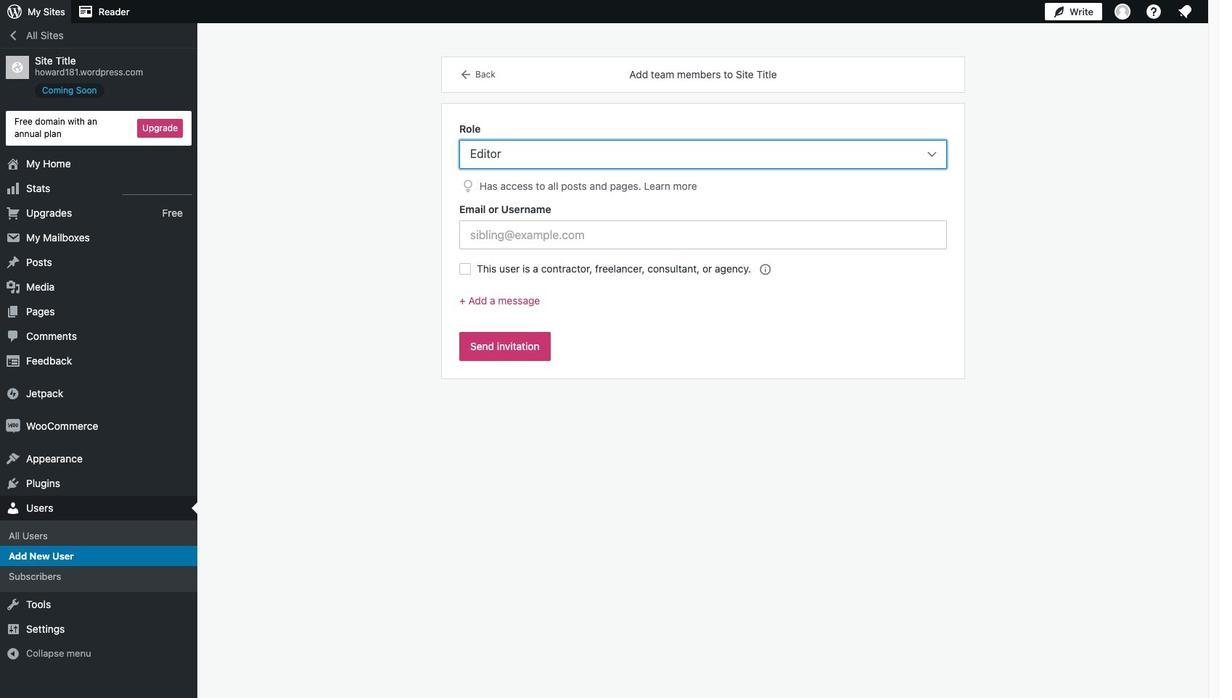 Task type: locate. For each thing, give the bounding box(es) containing it.
2 img image from the top
[[6, 419, 20, 434]]

3 group from the top
[[459, 293, 947, 321]]

group
[[459, 121, 947, 195], [459, 202, 947, 250], [459, 293, 947, 321]]

highest hourly views 0 image
[[123, 185, 192, 195]]

2 vertical spatial group
[[459, 293, 947, 321]]

main content
[[442, 57, 964, 379]]

1 vertical spatial group
[[459, 202, 947, 250]]

None checkbox
[[459, 264, 471, 275]]

1 img image from the top
[[6, 386, 20, 401]]

0 vertical spatial img image
[[6, 386, 20, 401]]

1 vertical spatial img image
[[6, 419, 20, 434]]

img image
[[6, 386, 20, 401], [6, 419, 20, 434]]

0 vertical spatial group
[[459, 121, 947, 195]]

2 group from the top
[[459, 202, 947, 250]]

more information image
[[758, 263, 771, 276]]



Task type: vqa. For each thing, say whether or not it's contained in the screenshot.
Art & Design button
no



Task type: describe. For each thing, give the bounding box(es) containing it.
manage your notifications image
[[1176, 3, 1194, 20]]

sibling@example.com text field
[[459, 221, 947, 250]]

1 group from the top
[[459, 121, 947, 195]]

my profile image
[[1115, 4, 1131, 20]]

help image
[[1145, 3, 1163, 20]]



